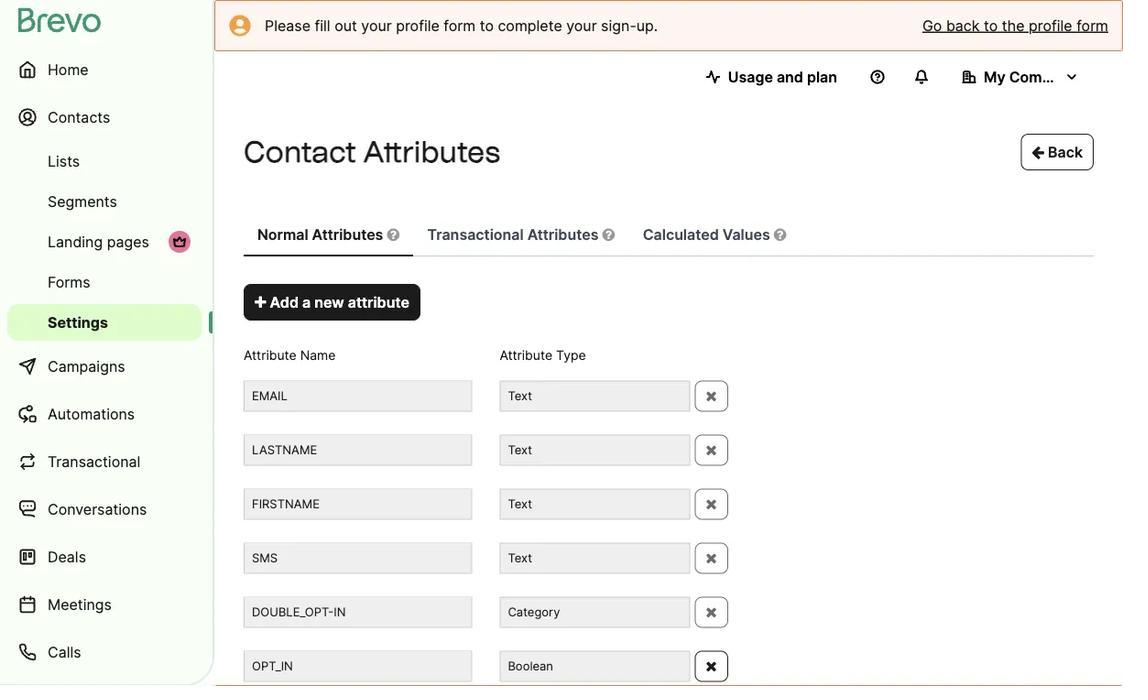 Task type: vqa. For each thing, say whether or not it's contained in the screenshot.
first &
no



Task type: describe. For each thing, give the bounding box(es) containing it.
type
[[557, 347, 586, 363]]

segments
[[48, 193, 117, 210]]

contact attributes
[[244, 134, 501, 170]]

settings
[[48, 314, 108, 331]]

attribute for attribute name
[[244, 347, 297, 363]]

campaigns
[[48, 358, 125, 375]]

conversations
[[48, 501, 147, 518]]

attribute
[[348, 293, 410, 311]]

usage and plan
[[729, 68, 838, 86]]

add a new attribute link
[[244, 284, 421, 321]]

calls
[[48, 644, 81, 661]]

a
[[303, 293, 311, 311]]

contact
[[244, 134, 357, 170]]

contacts
[[48, 108, 110, 126]]

and
[[777, 68, 804, 86]]

3 times image from the top
[[706, 551, 718, 566]]

profile for your
[[396, 17, 440, 34]]

2 to from the left
[[985, 17, 999, 34]]

4 times image from the top
[[706, 660, 718, 674]]

landing
[[48, 233, 103, 251]]

lists link
[[7, 143, 202, 180]]

landing pages
[[48, 233, 149, 251]]

transactional attributes link
[[414, 215, 629, 257]]

back link
[[1022, 134, 1095, 171]]

arrow left image
[[1033, 145, 1045, 160]]

plus image
[[255, 295, 266, 310]]

question circle image for calculated values
[[774, 227, 787, 242]]

2 times image from the top
[[706, 443, 718, 458]]

the
[[1003, 17, 1025, 34]]

pages
[[107, 233, 149, 251]]

usage and plan button
[[692, 59, 853, 95]]

campaigns link
[[7, 345, 202, 389]]

values
[[723, 226, 771, 243]]

calculated values
[[643, 226, 774, 243]]

attributes for normal attributes
[[312, 226, 384, 243]]

1 times image from the top
[[706, 389, 718, 404]]

back
[[1045, 143, 1084, 161]]

please
[[265, 17, 311, 34]]

deals
[[48, 548, 86, 566]]

meetings link
[[7, 583, 202, 627]]

calculated values link
[[629, 215, 801, 257]]

settings link
[[7, 304, 202, 341]]

out
[[335, 17, 357, 34]]

transactional link
[[7, 440, 202, 484]]

forms link
[[7, 264, 202, 301]]

deals link
[[7, 535, 202, 579]]

home link
[[7, 48, 202, 92]]

please fill out your profile form to complete your sign-up.
[[265, 17, 658, 34]]

1 your from the left
[[361, 17, 392, 34]]

forms
[[48, 273, 90, 291]]

contacts link
[[7, 95, 202, 139]]

go back to the profile form
[[923, 17, 1109, 34]]

1 times image from the top
[[706, 497, 718, 512]]

back
[[947, 17, 980, 34]]

company
[[1010, 68, 1078, 86]]

question circle image
[[387, 227, 400, 242]]

calculated
[[643, 226, 719, 243]]



Task type: locate. For each thing, give the bounding box(es) containing it.
0 horizontal spatial transactional
[[48, 453, 141, 471]]

1 vertical spatial times image
[[706, 605, 718, 620]]

left___rvooi image
[[172, 235, 187, 249]]

2 times image from the top
[[706, 605, 718, 620]]

1 horizontal spatial question circle image
[[774, 227, 787, 242]]

1 form from the left
[[444, 17, 476, 34]]

sign-
[[602, 17, 637, 34]]

normal attributes
[[258, 226, 387, 243]]

transactional attributes
[[428, 226, 603, 243]]

1 horizontal spatial profile
[[1030, 17, 1073, 34]]

to left complete
[[480, 17, 494, 34]]

go
[[923, 17, 943, 34]]

transactional for transactional
[[48, 453, 141, 471]]

form for the
[[1077, 17, 1109, 34]]

new
[[315, 293, 344, 311]]

meetings
[[48, 596, 112, 614]]

question circle image
[[603, 227, 615, 242], [774, 227, 787, 242]]

lists
[[48, 152, 80, 170]]

2 profile from the left
[[1030, 17, 1073, 34]]

0 horizontal spatial profile
[[396, 17, 440, 34]]

1 attribute from the left
[[244, 347, 297, 363]]

1 horizontal spatial to
[[985, 17, 999, 34]]

to
[[480, 17, 494, 34], [985, 17, 999, 34]]

question circle image inside calculated values link
[[774, 227, 787, 242]]

0 horizontal spatial to
[[480, 17, 494, 34]]

segments link
[[7, 183, 202, 220]]

plan
[[808, 68, 838, 86]]

attribute for attribute type
[[500, 347, 553, 363]]

home
[[48, 61, 89, 78]]

2 question circle image from the left
[[774, 227, 787, 242]]

normal
[[258, 226, 309, 243]]

your left sign-
[[567, 17, 597, 34]]

1 horizontal spatial attribute
[[500, 347, 553, 363]]

0 horizontal spatial your
[[361, 17, 392, 34]]

attribute left type
[[500, 347, 553, 363]]

transactional down automations
[[48, 453, 141, 471]]

transactional
[[428, 226, 524, 243], [48, 453, 141, 471]]

2 form from the left
[[1077, 17, 1109, 34]]

attribute type
[[500, 347, 586, 363]]

attributes
[[363, 134, 501, 170], [312, 226, 384, 243], [528, 226, 599, 243]]

landing pages link
[[7, 224, 202, 260]]

times image
[[706, 497, 718, 512], [706, 605, 718, 620]]

add
[[270, 293, 299, 311]]

complete
[[498, 17, 563, 34]]

up.
[[637, 17, 658, 34]]

automations link
[[7, 392, 202, 436]]

profile
[[396, 17, 440, 34], [1030, 17, 1073, 34]]

1 vertical spatial transactional
[[48, 453, 141, 471]]

1 horizontal spatial form
[[1077, 17, 1109, 34]]

1 profile from the left
[[396, 17, 440, 34]]

transactional right question circle image
[[428, 226, 524, 243]]

0 horizontal spatial attribute
[[244, 347, 297, 363]]

add a new attribute
[[266, 293, 410, 311]]

to left the
[[985, 17, 999, 34]]

calls link
[[7, 631, 202, 675]]

1 horizontal spatial transactional
[[428, 226, 524, 243]]

automations
[[48, 405, 135, 423]]

question circle image for transactional attributes
[[603, 227, 615, 242]]

attributes for contact attributes
[[363, 134, 501, 170]]

your
[[361, 17, 392, 34], [567, 17, 597, 34]]

None text field
[[500, 381, 691, 412], [500, 435, 691, 466], [244, 489, 473, 520], [244, 543, 473, 574], [500, 543, 691, 574], [500, 597, 691, 628], [500, 381, 691, 412], [500, 435, 691, 466], [244, 489, 473, 520], [244, 543, 473, 574], [500, 543, 691, 574], [500, 597, 691, 628]]

question circle image right values at the top of page
[[774, 227, 787, 242]]

usage
[[729, 68, 774, 86]]

1 horizontal spatial your
[[567, 17, 597, 34]]

2 attribute from the left
[[500, 347, 553, 363]]

form left complete
[[444, 17, 476, 34]]

normal attributes link
[[244, 215, 414, 257]]

0 vertical spatial transactional
[[428, 226, 524, 243]]

my company button
[[948, 59, 1095, 95]]

0 vertical spatial times image
[[706, 497, 718, 512]]

attributes for transactional attributes
[[528, 226, 599, 243]]

attribute name
[[244, 347, 336, 363]]

name
[[300, 347, 336, 363]]

question circle image left calculated
[[603, 227, 615, 242]]

1 question circle image from the left
[[603, 227, 615, 242]]

1 to from the left
[[480, 17, 494, 34]]

go back to the profile form link
[[923, 15, 1109, 37]]

profile right out
[[396, 17, 440, 34]]

form
[[444, 17, 476, 34], [1077, 17, 1109, 34]]

0 horizontal spatial form
[[444, 17, 476, 34]]

2 your from the left
[[567, 17, 597, 34]]

profile for the
[[1030, 17, 1073, 34]]

my
[[985, 68, 1006, 86]]

attribute
[[244, 347, 297, 363], [500, 347, 553, 363]]

attribute left name
[[244, 347, 297, 363]]

None text field
[[244, 381, 473, 412], [244, 435, 473, 466], [500, 489, 691, 520], [244, 597, 473, 628], [244, 651, 473, 682], [500, 651, 691, 682], [244, 381, 473, 412], [244, 435, 473, 466], [500, 489, 691, 520], [244, 597, 473, 628], [244, 651, 473, 682], [500, 651, 691, 682]]

conversations link
[[7, 488, 202, 532]]

my company
[[985, 68, 1078, 86]]

your right out
[[361, 17, 392, 34]]

transactional for transactional attributes
[[428, 226, 524, 243]]

form for your
[[444, 17, 476, 34]]

0 horizontal spatial question circle image
[[603, 227, 615, 242]]

times image
[[706, 389, 718, 404], [706, 443, 718, 458], [706, 551, 718, 566], [706, 660, 718, 674]]

profile right the
[[1030, 17, 1073, 34]]

fill
[[315, 17, 331, 34]]

question circle image inside transactional attributes link
[[603, 227, 615, 242]]

form up "company"
[[1077, 17, 1109, 34]]



